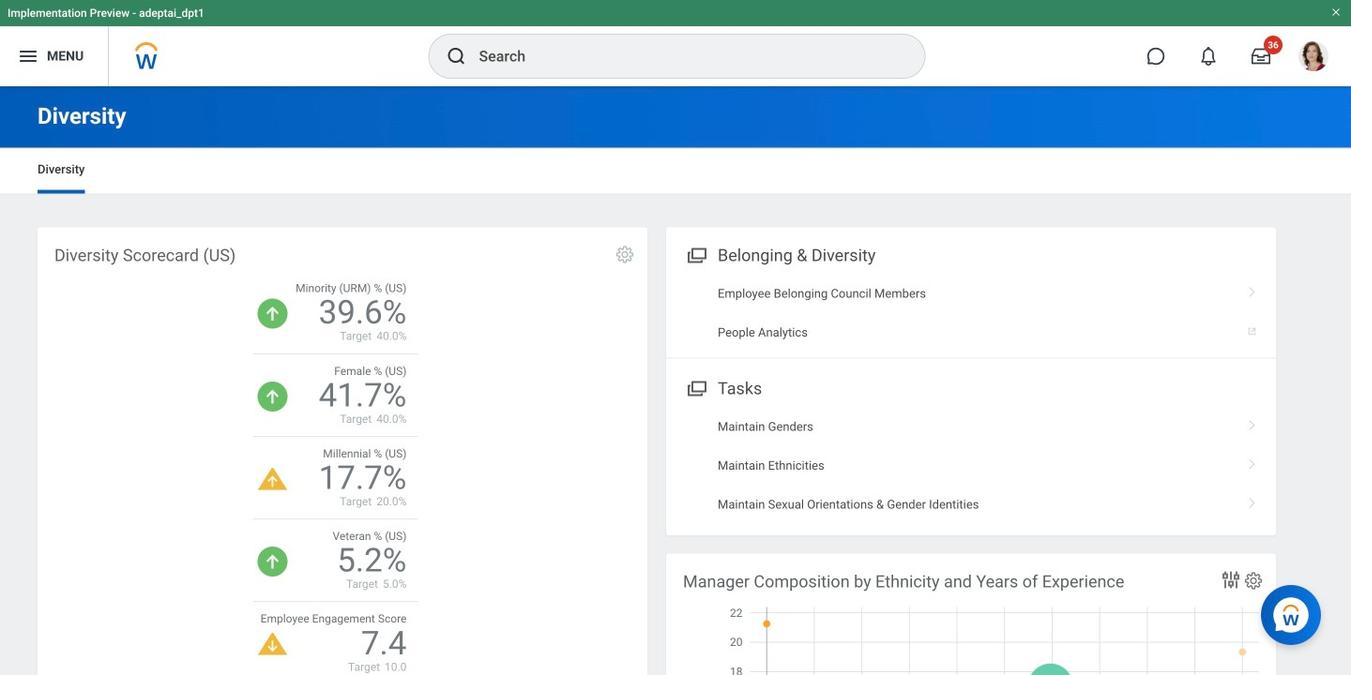 Task type: locate. For each thing, give the bounding box(es) containing it.
1 vertical spatial menu group image
[[683, 375, 709, 400]]

1 vertical spatial list
[[666, 408, 1276, 524]]

list
[[666, 275, 1276, 352], [666, 408, 1276, 524]]

profile logan mcneil image
[[1299, 41, 1329, 75]]

1 list from the top
[[666, 275, 1276, 352]]

0 vertical spatial chevron right image
[[1241, 280, 1265, 299]]

1 vertical spatial chevron right image
[[1241, 452, 1265, 471]]

up good image up down warning icon
[[258, 547, 288, 577]]

chevron right image
[[1241, 280, 1265, 299], [1241, 452, 1265, 471]]

configure manager composition by ethnicity and years of experience image
[[1244, 571, 1264, 592]]

manager composition by ethnicity and years of experience element
[[666, 554, 1276, 676]]

menu group image for second list from the top of the page
[[683, 375, 709, 400]]

chevron right image
[[1241, 413, 1265, 432], [1241, 491, 1265, 510]]

1 menu group image from the top
[[683, 242, 709, 267]]

0 vertical spatial menu group image
[[683, 242, 709, 267]]

menu group image
[[683, 242, 709, 267], [683, 375, 709, 400]]

down warning image
[[258, 634, 288, 656]]

0 vertical spatial chevron right image
[[1241, 413, 1265, 432]]

up good image up "up warning" icon
[[258, 382, 288, 412]]

1 vertical spatial chevron right image
[[1241, 491, 1265, 510]]

diversity scorecard (us) element
[[38, 228, 648, 676]]

0 vertical spatial list
[[666, 275, 1276, 352]]

0 vertical spatial up good image
[[258, 382, 288, 412]]

banner
[[0, 0, 1352, 86]]

up good image
[[258, 382, 288, 412], [258, 547, 288, 577]]

main content
[[0, 86, 1352, 676]]

2 menu group image from the top
[[683, 375, 709, 400]]

close environment banner image
[[1331, 7, 1342, 18]]

1 vertical spatial up good image
[[258, 547, 288, 577]]



Task type: vqa. For each thing, say whether or not it's contained in the screenshot.
Clayton's FOR
no



Task type: describe. For each thing, give the bounding box(es) containing it.
justify image
[[17, 45, 39, 68]]

1 up good image from the top
[[258, 382, 288, 412]]

2 chevron right image from the top
[[1241, 491, 1265, 510]]

configure diversity scorecard (us) image
[[615, 244, 635, 265]]

ext link image
[[1246, 319, 1265, 338]]

2 chevron right image from the top
[[1241, 452, 1265, 471]]

up good image
[[258, 299, 288, 329]]

configure and view chart data image
[[1220, 569, 1243, 592]]

notifications large image
[[1199, 47, 1218, 66]]

search image
[[445, 45, 468, 68]]

2 up good image from the top
[[258, 547, 288, 577]]

up warning image
[[258, 468, 288, 491]]

inbox large image
[[1252, 47, 1271, 66]]

2 list from the top
[[666, 408, 1276, 524]]

1 chevron right image from the top
[[1241, 280, 1265, 299]]

1 chevron right image from the top
[[1241, 413, 1265, 432]]

menu group image for 2nd list from the bottom
[[683, 242, 709, 267]]

Search Workday  search field
[[479, 36, 886, 77]]



